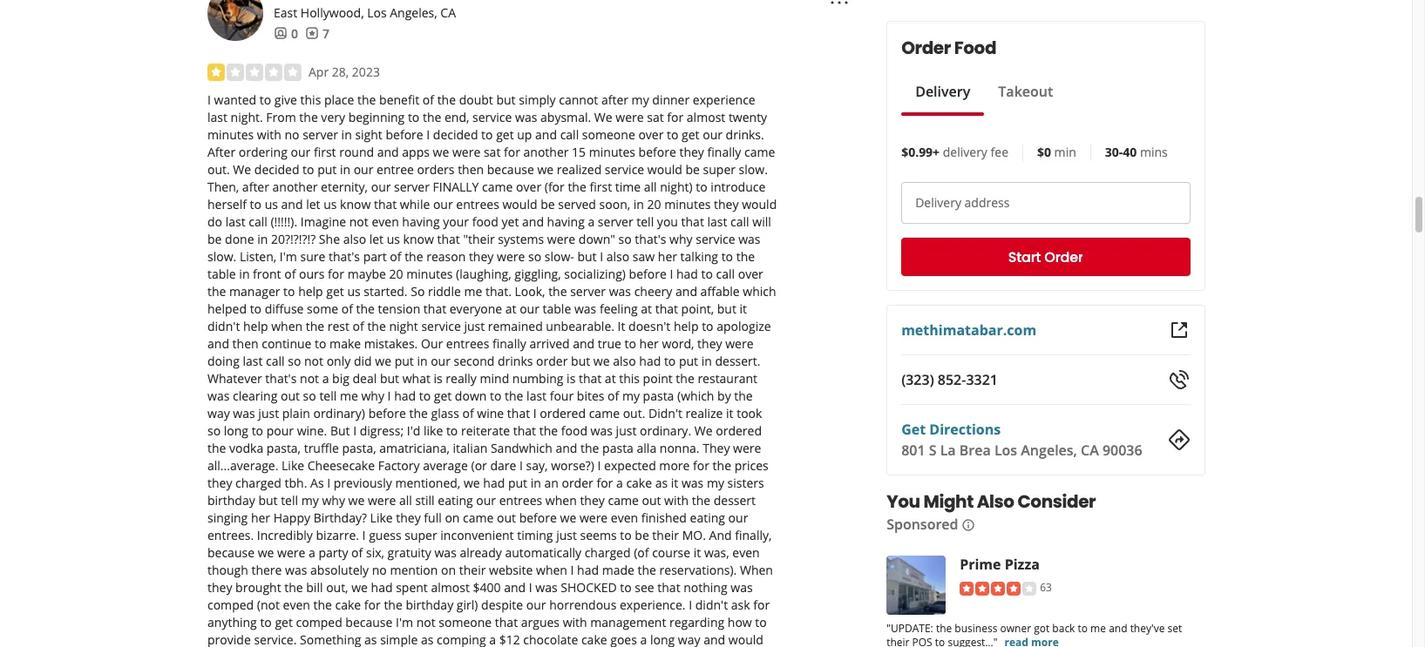 Task type: describe. For each thing, give the bounding box(es) containing it.
before down saw
[[629, 266, 667, 282]]

apologize
[[717, 318, 771, 334]]

sight
[[355, 126, 383, 143]]

2 vertical spatial also
[[613, 353, 636, 369]]

call up done
[[249, 213, 268, 230]]

of right part
[[390, 248, 402, 265]]

1 vertical spatial almost
[[431, 579, 470, 596]]

call down continue
[[266, 353, 285, 369]]

1 horizontal spatial like
[[370, 510, 393, 526]]

we down (or
[[464, 475, 480, 491]]

anything
[[208, 614, 257, 631]]

word,
[[662, 335, 695, 352]]

(which
[[678, 388, 715, 404]]

1 vertical spatial cake
[[335, 597, 361, 613]]

the up mistakes. on the left of the page
[[367, 318, 386, 334]]

0 horizontal spatial would
[[503, 196, 538, 212]]

3321
[[966, 371, 998, 390]]

slow-
[[545, 248, 574, 265]]

0 horizontal spatial food
[[472, 213, 499, 230]]

were up slow- at left top
[[547, 231, 576, 247]]

i down the numbing
[[533, 405, 537, 422]]

the down they
[[713, 457, 732, 474]]

(of
[[634, 545, 649, 561]]

0 horizontal spatial order
[[901, 36, 951, 60]]

los inside the get directions 801 s la brea los angeles, ca 90036
[[994, 441, 1017, 460]]

came down expected
[[608, 492, 639, 509]]

1 vertical spatial someone
[[439, 614, 492, 631]]

mentioned,
[[395, 475, 461, 491]]

herself
[[208, 196, 247, 212]]

might
[[923, 490, 973, 514]]

the down long
[[208, 440, 226, 457]]

be down "do"
[[208, 231, 222, 247]]

spent
[[396, 579, 428, 596]]

had down what
[[394, 388, 416, 404]]

1 horizontal spatial another
[[524, 143, 569, 160]]

delivery
[[943, 144, 987, 160]]

just up pour
[[258, 405, 279, 422]]

1 vertical spatial slow.
[[208, 248, 237, 265]]

0 vertical spatial 20
[[648, 196, 661, 212]]

digress;
[[360, 423, 404, 439]]

0 vertical spatial with
[[257, 126, 282, 143]]

that up bites
[[579, 370, 602, 387]]

prime pizza image
[[887, 556, 946, 616]]

1 horizontal spatial their
[[653, 527, 679, 544]]

to up diffuse
[[283, 283, 295, 300]]

my left dinner
[[632, 91, 649, 108]]

was up long
[[233, 405, 255, 422]]

1 is from the left
[[434, 370, 443, 387]]

1 vertical spatial over
[[516, 178, 542, 195]]

so
[[411, 283, 425, 300]]

of right benefit
[[423, 91, 434, 108]]

the up sandwhich
[[539, 423, 558, 439]]

0 horizontal spatial angeles,
[[390, 4, 438, 21]]

owner
[[1000, 622, 1031, 637]]

$0
[[1037, 144, 1051, 160]]

last up talking
[[708, 213, 728, 230]]

1 horizontal spatial eating
[[690, 510, 725, 526]]

drinks.
[[726, 126, 765, 143]]

our up argues
[[526, 597, 546, 613]]

cannot
[[559, 91, 598, 108]]

dinner
[[653, 91, 690, 108]]

and up entree
[[377, 143, 399, 160]]

not left big
[[300, 370, 319, 387]]

0 vertical spatial entrees
[[456, 196, 499, 212]]

just down "everyone"
[[464, 318, 485, 334]]

their inside "update: the business owner got back to me and they've set their pos to suggest…"
[[887, 636, 909, 648]]

continue
[[262, 335, 312, 352]]

they up 'night)'
[[680, 143, 704, 160]]

but down unbearable.
[[571, 353, 591, 369]]

was up feeling
[[609, 283, 631, 300]]

more
[[660, 457, 690, 474]]

1 horizontal spatial out
[[497, 510, 516, 526]]

our down entree
[[371, 178, 391, 195]]

we up automatically
[[560, 510, 577, 526]]

and up point, on the top of the page
[[676, 283, 698, 300]]

finally,
[[735, 527, 772, 544]]

(laughing,
[[456, 266, 512, 282]]

of right bites
[[608, 388, 619, 404]]

diffuse
[[265, 300, 304, 317]]

was down bites
[[591, 423, 613, 439]]

in left an
[[531, 475, 541, 491]]

everyone
[[450, 300, 502, 317]]

directions
[[929, 420, 1001, 439]]

and up doing
[[208, 335, 229, 352]]

remained
[[488, 318, 543, 334]]

1 horizontal spatial help
[[298, 283, 323, 300]]

website
[[489, 562, 533, 579]]

0 horizontal spatial pasta
[[603, 440, 634, 457]]

0 horizontal spatial finally
[[493, 335, 526, 352]]

1 horizontal spatial would
[[648, 161, 683, 177]]

0 horizontal spatial let
[[306, 196, 320, 212]]

order inside 'delivery address start order'
[[1044, 247, 1083, 267]]

1 horizontal spatial then
[[458, 161, 484, 177]]

truffle
[[304, 440, 339, 457]]

start
[[1008, 247, 1041, 267]]

1 vertical spatial all
[[399, 492, 412, 509]]

0 vertical spatial ordered
[[540, 405, 586, 422]]

1 horizontal spatial after
[[602, 91, 629, 108]]

24 external link v2 image
[[1169, 320, 1190, 341]]

guess
[[369, 527, 402, 544]]

(323) 852-3321
[[901, 371, 998, 390]]

nonna.
[[660, 440, 700, 457]]

our down the dessert
[[729, 510, 748, 526]]

the up see
[[638, 562, 657, 579]]

1 horizontal spatial pasta
[[643, 388, 674, 404]]

the up took
[[735, 388, 753, 404]]

1 horizontal spatial tell
[[319, 388, 337, 404]]

1 horizontal spatial why
[[361, 388, 385, 404]]

it down by
[[726, 405, 734, 422]]

they down "their on the left
[[469, 248, 494, 265]]

call up affable
[[716, 266, 735, 282]]

that right the you
[[682, 213, 704, 230]]

be up 'night)'
[[686, 161, 700, 177]]

1 vertical spatial when
[[546, 492, 577, 509]]

plain
[[282, 405, 310, 422]]

were right abysmal.
[[616, 109, 644, 125]]

even down 'bill'
[[283, 597, 310, 613]]

0 vertical spatial out
[[281, 388, 300, 404]]

1 vertical spatial her
[[640, 335, 659, 352]]

the down mind
[[505, 388, 524, 404]]

tab list containing delivery
[[901, 81, 1067, 116]]

2 vertical spatial when
[[536, 562, 568, 579]]

ask
[[731, 597, 750, 613]]

orders
[[417, 161, 455, 177]]

0 horizontal spatial their
[[459, 562, 486, 579]]

0 vertical spatial didn't
[[208, 318, 240, 334]]

0 vertical spatial first
[[314, 143, 336, 160]]

delivery for delivery address start order
[[915, 194, 961, 211]]

started.
[[364, 283, 408, 300]]

the up helped
[[208, 283, 226, 300]]

and inside "update: the business owner got back to me and they've set their pos to suggest…"
[[1109, 622, 1128, 637]]

argues
[[521, 614, 560, 631]]

pos
[[912, 636, 932, 648]]

us up imagine
[[324, 196, 337, 212]]

had left the spent
[[371, 579, 393, 596]]

0 horizontal spatial decided
[[254, 161, 300, 177]]

ordinary)
[[313, 405, 365, 422]]

second
[[454, 353, 495, 369]]

absolutely
[[310, 562, 369, 579]]

east
[[274, 4, 298, 21]]

801
[[901, 441, 925, 460]]

night.
[[231, 109, 263, 125]]

prime pizza link
[[960, 555, 1040, 575]]

service.
[[254, 632, 297, 648]]

simple
[[380, 632, 418, 648]]

s
[[929, 441, 937, 460]]

but up happy
[[258, 492, 278, 509]]

consider
[[1018, 490, 1096, 514]]

0 horizontal spatial no
[[285, 126, 300, 143]]

0 horizontal spatial birthday
[[208, 492, 255, 509]]

and up systems
[[522, 213, 544, 230]]

1 vertical spatial entrees
[[446, 335, 489, 352]]

i left the guess
[[362, 527, 366, 544]]

even up part
[[372, 213, 399, 230]]

dessert
[[714, 492, 756, 509]]

1 vertical spatial 20
[[389, 266, 403, 282]]

us down maybe
[[347, 283, 361, 300]]

the down giggling,
[[549, 283, 567, 300]]

to right seems
[[620, 527, 632, 544]]

1 vertical spatial charged
[[585, 545, 631, 561]]

last down wanted
[[208, 109, 228, 125]]

methimatabar.com
[[901, 321, 1036, 340]]

delivery for delivery
[[915, 82, 970, 101]]

incredibly
[[257, 527, 313, 544]]

had up shocked
[[577, 562, 599, 579]]

after
[[208, 143, 236, 160]]

mind
[[480, 370, 509, 387]]

rest
[[328, 318, 350, 334]]

0 vertical spatial over
[[639, 126, 664, 143]]

i up shocked
[[571, 562, 574, 579]]

a up down"
[[588, 213, 595, 230]]

back
[[1052, 622, 1075, 637]]

hollywood,
[[301, 4, 364, 21]]

full
[[424, 510, 442, 526]]

0 vertical spatial sat
[[647, 109, 664, 125]]

beginning
[[348, 109, 405, 125]]

were up orders
[[453, 143, 481, 160]]

get up service.
[[275, 614, 293, 631]]

1 horizontal spatial comped
[[296, 614, 342, 631]]

0 horizontal spatial we
[[233, 161, 251, 177]]

tbh.
[[285, 475, 307, 491]]

0 horizontal spatial as
[[365, 632, 377, 648]]

only
[[327, 353, 351, 369]]

cheery
[[635, 283, 673, 300]]

1 vertical spatial food
[[561, 423, 588, 439]]

you
[[657, 213, 678, 230]]

and up (!!!!!).
[[281, 196, 303, 212]]

0 horizontal spatial why
[[322, 492, 345, 509]]

$400
[[473, 579, 501, 596]]

down
[[455, 388, 487, 404]]

0 horizontal spatial comped
[[208, 597, 254, 613]]

0 horizontal spatial out.
[[208, 161, 230, 177]]

already
[[460, 545, 502, 561]]

to left see
[[620, 579, 632, 596]]

1 having from the left
[[402, 213, 440, 230]]

six,
[[366, 545, 385, 561]]

a left party
[[309, 545, 315, 561]]

0 vertical spatial eating
[[438, 492, 473, 509]]

start order button
[[901, 238, 1190, 276]]

so down continue
[[288, 353, 301, 369]]

1 horizontal spatial no
[[372, 562, 387, 579]]

1 star rating image
[[208, 63, 302, 81]]

2 vertical spatial her
[[251, 510, 270, 526]]

got
[[1034, 622, 1050, 637]]

experience.
[[620, 597, 686, 613]]

how
[[728, 614, 752, 631]]

to up "vodka"
[[252, 423, 263, 439]]

before up 'night)'
[[639, 143, 677, 160]]

1 horizontal spatial didn't
[[696, 597, 728, 613]]

2 horizontal spatial with
[[665, 492, 689, 509]]

fee
[[991, 144, 1008, 160]]

0 horizontal spatial after
[[242, 178, 269, 195]]

to right the pos
[[935, 636, 945, 648]]

served
[[558, 196, 596, 212]]

still
[[415, 492, 435, 509]]

for down dinner
[[667, 109, 684, 125]]

that left while
[[374, 196, 397, 212]]

was up up on the left top
[[515, 109, 537, 125]]

0 vertical spatial charged
[[236, 475, 282, 491]]

service down the 'doubt'
[[473, 109, 512, 125]]

deal
[[353, 370, 377, 387]]

but down affable
[[717, 300, 737, 317]]

16 info v2 image
[[962, 519, 976, 533]]

be down (for
[[541, 196, 555, 212]]

point
[[643, 370, 673, 387]]

didn't
[[649, 405, 683, 422]]

1 horizontal spatial out.
[[623, 405, 646, 422]]

just up expected
[[616, 423, 637, 439]]

0 horizontal spatial help
[[243, 318, 268, 334]]

the up beginning
[[358, 91, 376, 108]]

2 horizontal spatial would
[[742, 196, 777, 212]]

to down the 'doubt'
[[481, 126, 493, 143]]

average
[[423, 457, 468, 474]]

1 horizontal spatial first
[[590, 178, 612, 195]]

0 vertical spatial super
[[703, 161, 736, 177]]

i up regarding in the bottom of the page
[[689, 597, 692, 613]]

1 pasta, from the left
[[267, 440, 301, 457]]

benefit
[[379, 91, 420, 108]]

in up eternity,
[[340, 161, 351, 177]]

alla
[[637, 440, 657, 457]]

our left drinks.
[[703, 126, 723, 143]]

as
[[310, 475, 324, 491]]

2 horizontal spatial at
[[641, 300, 652, 317]]

socializing)
[[564, 266, 626, 282]]

there
[[252, 562, 282, 579]]

1 vertical spatial table
[[543, 300, 571, 317]]

2 horizontal spatial over
[[738, 266, 764, 282]]

before up apps
[[386, 126, 423, 143]]

provide
[[208, 632, 251, 648]]

0 horizontal spatial ca
[[441, 4, 456, 21]]

1 horizontal spatial slow.
[[739, 161, 768, 177]]

wine
[[477, 405, 504, 422]]

and up worse?)
[[556, 440, 578, 457]]

finished
[[642, 510, 687, 526]]

to down manager
[[250, 300, 262, 317]]

minutes right 15
[[589, 143, 636, 160]]

0 horizontal spatial me
[[340, 388, 358, 404]]

1 horizontal spatial birthday
[[406, 597, 454, 613]]

came up inconvenient
[[463, 510, 494, 526]]

the down 'bill'
[[313, 597, 332, 613]]



Task type: locate. For each thing, give the bounding box(es) containing it.
brought
[[236, 579, 281, 596]]

night
[[389, 318, 418, 334]]

pour
[[267, 423, 294, 439]]

to right like
[[446, 423, 458, 439]]

1 vertical spatial another
[[273, 178, 318, 195]]

someone down girl)
[[439, 614, 492, 631]]

we down previously
[[348, 492, 365, 509]]

1 horizontal spatial we
[[595, 109, 613, 125]]

in up manager
[[239, 266, 250, 282]]

i'm
[[280, 248, 297, 265], [396, 614, 413, 631]]

pasta, down pour
[[267, 440, 301, 457]]

out,
[[326, 579, 348, 596]]

even down finally,
[[733, 545, 760, 561]]

0 horizontal spatial tell
[[281, 492, 298, 509]]

time
[[615, 178, 641, 195]]

2 horizontal spatial their
[[887, 636, 909, 648]]

1 horizontal spatial at
[[605, 370, 616, 387]]

0 vertical spatial we
[[595, 109, 613, 125]]

0 horizontal spatial almost
[[431, 579, 470, 596]]

0 vertical spatial order
[[536, 353, 568, 369]]

$12
[[499, 632, 520, 648]]

out up plain in the left bottom of the page
[[281, 388, 300, 404]]

2 vertical spatial because
[[346, 614, 393, 631]]

to down what
[[419, 388, 431, 404]]

but right the 'doubt'
[[497, 91, 516, 108]]

0 horizontal spatial is
[[434, 370, 443, 387]]

from
[[266, 109, 296, 125]]

that's up clearing on the bottom
[[265, 370, 297, 387]]

they right word,
[[698, 335, 723, 352]]

bill
[[306, 579, 323, 596]]

reviews element
[[305, 25, 330, 42]]

0 horizontal spatial that's
[[265, 370, 297, 387]]

1 vertical spatial then
[[232, 335, 259, 352]]

1 horizontal spatial ca
[[1081, 441, 1099, 460]]

when
[[740, 562, 773, 579]]

i up apps
[[427, 126, 430, 143]]

1 vertical spatial delivery
[[915, 194, 961, 211]]

tab list
[[901, 81, 1067, 116]]

is
[[434, 370, 443, 387], [567, 370, 576, 387]]

0 vertical spatial los
[[367, 4, 387, 21]]

1 vertical spatial order
[[562, 475, 594, 491]]

16 friends v2 image
[[274, 26, 288, 40]]

even up seems
[[611, 510, 638, 526]]

also
[[977, 490, 1014, 514]]

was up way
[[208, 388, 230, 404]]

server down very at the top
[[303, 126, 338, 143]]

0 vertical spatial like
[[282, 457, 304, 474]]

entrees
[[456, 196, 499, 212], [446, 335, 489, 352], [499, 492, 543, 509]]

la
[[940, 441, 956, 460]]

a down expected
[[616, 475, 623, 491]]

angeles,
[[390, 4, 438, 21], [1021, 441, 1077, 460]]

0 horizontal spatial another
[[273, 178, 318, 195]]

our down (or
[[476, 492, 496, 509]]

my up the dessert
[[707, 475, 725, 491]]

this right 'give'
[[300, 91, 321, 108]]

0 vertical spatial tell
[[637, 213, 654, 230]]

my right bites
[[623, 388, 640, 404]]

2 delivery from the top
[[915, 194, 961, 211]]

0 horizontal spatial 20
[[389, 266, 403, 282]]

i up 'cheery' on the left top of page
[[670, 266, 674, 282]]

me up "everyone"
[[464, 283, 482, 300]]

to left 'give'
[[260, 91, 271, 108]]

0 horizontal spatial eating
[[438, 492, 473, 509]]

me inside "update: the business owner got back to me and they've set their pos to suggest…"
[[1091, 622, 1106, 637]]

we up orders
[[433, 143, 449, 160]]

2 having from the left
[[547, 213, 585, 230]]

0 vertical spatial comped
[[208, 597, 254, 613]]

that up reason
[[437, 231, 460, 247]]

delivery tab panel
[[901, 116, 1067, 123]]

0 horizontal spatial like
[[282, 457, 304, 474]]

1 horizontal spatial finally
[[708, 143, 742, 160]]

food
[[472, 213, 499, 230], [561, 423, 588, 439]]

angeles, right "hollywood,"
[[390, 4, 438, 21]]

last up whatever on the left of page
[[243, 353, 263, 369]]

see
[[635, 579, 655, 596]]

came up yet
[[482, 178, 513, 195]]

would
[[648, 161, 683, 177], [503, 196, 538, 212], [742, 196, 777, 212]]

reason
[[427, 248, 466, 265]]

1 horizontal spatial pasta,
[[342, 440, 376, 457]]

they've
[[1130, 622, 1165, 637]]

our down finally on the top left
[[433, 196, 453, 212]]

0 vertical spatial why
[[670, 231, 693, 247]]

and
[[709, 527, 732, 544]]

1 horizontal spatial all
[[644, 178, 657, 195]]

0 horizontal spatial los
[[367, 4, 387, 21]]

1 horizontal spatial over
[[639, 126, 664, 143]]

1 vertical spatial that's
[[329, 248, 360, 265]]

1 horizontal spatial food
[[561, 423, 588, 439]]

0 horizontal spatial then
[[232, 335, 259, 352]]

0 horizontal spatial this
[[300, 91, 321, 108]]

0 vertical spatial let
[[306, 196, 320, 212]]

get up some
[[326, 283, 344, 300]]

course
[[652, 545, 691, 561]]

1 horizontal spatial ordered
[[716, 423, 762, 439]]

0 horizontal spatial i'm
[[280, 248, 297, 265]]

place
[[324, 91, 354, 108]]

was,
[[704, 545, 730, 561]]

also left saw
[[607, 248, 630, 265]]

apps
[[402, 143, 430, 160]]

2 is from the left
[[567, 370, 576, 387]]

order down worse?)
[[562, 475, 594, 491]]

delivery down order food
[[915, 82, 970, 101]]

1 horizontal spatial is
[[567, 370, 576, 387]]

1 vertical spatial first
[[590, 178, 612, 195]]

0 horizontal spatial over
[[516, 178, 542, 195]]

1 vertical spatial know
[[403, 231, 434, 247]]

but
[[497, 91, 516, 108], [578, 248, 597, 265], [717, 300, 737, 317], [571, 353, 591, 369], [380, 370, 399, 387], [258, 492, 278, 509]]

7
[[323, 25, 330, 41]]

0 horizontal spatial charged
[[236, 475, 282, 491]]

when down an
[[546, 492, 577, 509]]

the inside "update: the business owner got back to me and they've set their pos to suggest…"
[[936, 622, 952, 637]]

to down it
[[625, 335, 637, 352]]

they down all...average. at bottom
[[208, 475, 232, 491]]

0 horizontal spatial cake
[[335, 597, 361, 613]]

1 vertical spatial eating
[[690, 510, 725, 526]]

giggling,
[[515, 266, 561, 282]]

sandwhich
[[491, 440, 553, 457]]

2 vertical spatial with
[[563, 614, 587, 631]]

63
[[1040, 581, 1052, 596]]

friends element
[[274, 25, 298, 42]]

very
[[321, 109, 345, 125]]

i down the website
[[529, 579, 533, 596]]

when
[[271, 318, 303, 334], [546, 492, 577, 509], [536, 562, 568, 579]]

we
[[595, 109, 613, 125], [233, 161, 251, 177], [695, 423, 713, 439]]

get
[[496, 126, 514, 143], [682, 126, 700, 143], [326, 283, 344, 300], [434, 388, 452, 404], [275, 614, 293, 631]]

2 pasta, from the left
[[342, 440, 376, 457]]

it up the reservations).
[[694, 545, 701, 561]]

listen,
[[240, 248, 277, 265]]

server up while
[[394, 178, 430, 195]]

(for
[[545, 178, 565, 195]]

to right back
[[1078, 622, 1088, 637]]

worse?)
[[551, 457, 595, 474]]

1 vertical spatial no
[[372, 562, 387, 579]]

was down automatically
[[536, 579, 558, 596]]

to up imagine
[[303, 161, 314, 177]]

1 horizontal spatial los
[[994, 441, 1017, 460]]

our right ordering
[[291, 143, 311, 160]]

brea
[[959, 441, 991, 460]]

didn't down helped
[[208, 318, 240, 334]]

that.
[[486, 283, 512, 300]]

this left point
[[619, 370, 640, 387]]

1 horizontal spatial cake
[[626, 475, 652, 491]]

and right up on the left top
[[535, 126, 557, 143]]

1 vertical spatial didn't
[[696, 597, 728, 613]]

order
[[901, 36, 951, 60], [1044, 247, 1083, 267]]

0 horizontal spatial because
[[208, 545, 255, 561]]

0 vertical spatial on
[[445, 510, 460, 526]]

photo of vanessa f. image
[[208, 0, 263, 41]]

did
[[354, 353, 372, 369]]

i right worse?)
[[598, 457, 601, 474]]

16 review v2 image
[[305, 26, 319, 40]]

to down talking
[[702, 266, 713, 282]]

$0 min
[[1037, 144, 1076, 160]]

to
[[260, 91, 271, 108], [408, 109, 420, 125], [481, 126, 493, 143], [667, 126, 679, 143], [303, 161, 314, 177], [696, 178, 708, 195], [250, 196, 262, 212], [722, 248, 733, 265], [702, 266, 713, 282], [283, 283, 295, 300], [250, 300, 262, 317], [702, 318, 714, 334], [315, 335, 327, 352], [625, 335, 637, 352], [664, 353, 676, 369], [419, 388, 431, 404], [490, 388, 502, 404], [252, 423, 263, 439], [446, 423, 458, 439], [620, 527, 632, 544], [620, 579, 632, 596], [260, 614, 272, 631], [755, 614, 767, 631], [1078, 622, 1088, 637], [935, 636, 945, 648]]

ca inside the get directions 801 s la brea los angeles, ca 90036
[[1081, 441, 1099, 460]]

i down down"
[[600, 248, 604, 265]]

24 directions v2 image
[[1169, 430, 1190, 451]]

but up socializing)
[[578, 248, 597, 265]]

is right what
[[434, 370, 443, 387]]

expected
[[604, 457, 656, 474]]

$0.99+ delivery fee
[[901, 144, 1008, 160]]

had up point
[[639, 353, 661, 369]]

2 vertical spatial their
[[887, 636, 909, 648]]

for down expected
[[597, 475, 613, 491]]

no down from
[[285, 126, 300, 143]]

to down benefit
[[408, 109, 420, 125]]

my down as
[[301, 492, 319, 509]]

comped up something
[[296, 614, 342, 631]]

manager
[[229, 283, 280, 300]]

0 vertical spatial when
[[271, 318, 303, 334]]

arrived
[[530, 335, 570, 352]]

of down down
[[463, 405, 474, 422]]

0 vertical spatial her
[[658, 248, 678, 265]]

menu image
[[829, 0, 850, 13]]

4 star rating image
[[960, 582, 1037, 596]]

1 horizontal spatial as
[[421, 632, 434, 648]]

delivery inside tab list
[[915, 82, 970, 101]]

to down mind
[[490, 388, 502, 404]]

her right saw
[[658, 248, 678, 265]]

angeles, inside the get directions 801 s la brea los angeles, ca 90036
[[1021, 441, 1077, 460]]

part
[[363, 248, 387, 265]]

1 delivery from the top
[[915, 82, 970, 101]]

1 vertical spatial out.
[[623, 405, 646, 422]]

1 horizontal spatial someone
[[582, 126, 635, 143]]

0 horizontal spatial someone
[[439, 614, 492, 631]]

they down still
[[396, 510, 421, 526]]

had down talking
[[677, 266, 698, 282]]

doesn't
[[629, 318, 671, 334]]

were down previously
[[368, 492, 396, 509]]

when up continue
[[271, 318, 303, 334]]

i'm up simple
[[396, 614, 413, 631]]

all right time
[[644, 178, 657, 195]]

will
[[753, 213, 772, 230]]

they
[[703, 440, 730, 457]]

2 vertical spatial we
[[695, 423, 713, 439]]

0 horizontal spatial know
[[340, 196, 371, 212]]

0 vertical spatial almost
[[687, 109, 726, 125]]

end,
[[445, 109, 470, 125]]

i wanted to give this place the benefit of the doubt but simply cannot after my dinner experience last night. from the very beginning to the end, service was abysmal. we were sat for almost twenty minutes with no server in sight before i decided to get up and call someone over to get our drinks. after ordering our first round and apps we were sat for another 15 minutes before they finally came out. we decided to put in our entree orders then because we realized service would be super slow. then, after another eternity, our server finally came over (for the first time all night) to introduce herself to us and let us know that while our entrees would be served soon, in 20 minutes they would do last call (!!!!!). imagine not even having your food yet and having a server tell you that last call will be done in 20?!?!?!? she also let us know that "their systems were down" so that's why service was slow. listen, i'm sure that's part of the reason they were so slow- but i also saw her talking to the table in front of ours for maybe 20 minutes (laughing, giggling, socializing) before i had to call over the manager to help get us started. so riddle me that. look, the server was cheery and affable which helped to diffuse some of the tension that everyone at our table was feeling at that point, but it didn't help when the rest of the night service just remained unbearable. it doesn't help to apologize and then continue to make mistakes. our entrees finally arrived and true to her word, they were doing last call so not only did we put in our second drinks order but we also had to put in dessert. whatever that's not a big deal but what is really mind numbing is that at this point the restaurant was clearing out so tell me why i had to get down to the last four bites of my pasta (which by the way was just plain ordinary) before the glass of wine that i ordered came out. didn't realize it took so long to pour wine. but i digress; i'd like to reiterate that the food was just ordinary. we ordered the vodka pasta, truffle pasta, amatriciana, italian sandwhich and the pasta alla nonna. they were all...average. like cheesecake factory average (or dare i say, worse?) i expected more for the prices they charged tbh. as i previously mentioned, we had put in an order for a cake as it was my sisters birthday but tell my why we were all still eating our entrees when they came out with the dessert singing her happy birthday? like they full on came out before we were even finished eating our entrees. incredibly bizarre. i guess super inconvenient timing just seems to be their mo. and finally, because we were a party of six, gratuity was already automatically charged (of course it was, even though there was absolutely no mention on their website when i had made the reservations). when they brought the bill out, we had spent almost $400 and i was shocked to see that nothing was comped (not even the cake for the birthday girl) despite our horrendous experience. i didn't ask for anything to get comped because i'm not someone that argues with management regarding how to provide service. something as simple as comping a $12 chocolate
[[208, 91, 777, 648]]

delivery inside 'delivery address start order'
[[915, 194, 961, 211]]

true
[[598, 335, 622, 352]]

call left will
[[731, 213, 750, 230]]

finally
[[708, 143, 742, 160], [493, 335, 526, 352]]

0 vertical spatial table
[[208, 266, 236, 282]]

1 vertical spatial ordered
[[716, 423, 762, 439]]

a
[[588, 213, 595, 230], [322, 370, 329, 387], [616, 475, 623, 491], [309, 545, 315, 561], [489, 632, 496, 648]]

food up "their on the left
[[472, 213, 499, 230]]

whatever
[[208, 370, 262, 387]]

our
[[421, 335, 443, 352]]

inconvenient
[[441, 527, 514, 544]]

our down our
[[431, 353, 451, 369]]

minutes up 'after'
[[208, 126, 254, 143]]

30-40 mins
[[1105, 144, 1168, 160]]

0 horizontal spatial didn't
[[208, 318, 240, 334]]

ordered
[[540, 405, 586, 422], [716, 423, 762, 439]]

"their
[[463, 231, 495, 247]]

like
[[282, 457, 304, 474], [370, 510, 393, 526]]

"update: the business owner got back to me and they've set their pos to suggest…"
[[887, 622, 1182, 648]]

1 vertical spatial decided
[[254, 161, 300, 177]]

2 horizontal spatial tell
[[637, 213, 654, 230]]

0 vertical spatial slow.
[[739, 161, 768, 177]]

you might also consider
[[887, 490, 1096, 514]]

then up finally on the top left
[[458, 161, 484, 177]]

after right "cannot"
[[602, 91, 629, 108]]

the left reason
[[405, 248, 423, 265]]

in up the restaurant at the bottom
[[702, 353, 712, 369]]

2 horizontal spatial me
[[1091, 622, 1106, 637]]

2 horizontal spatial as
[[655, 475, 668, 491]]

mins
[[1140, 144, 1168, 160]]

ordinary.
[[640, 423, 692, 439]]

24 phone v2 image
[[1169, 370, 1190, 391]]

management
[[591, 614, 667, 631]]

to right talking
[[722, 248, 733, 265]]

40
[[1123, 144, 1137, 160]]

bizarre.
[[316, 527, 359, 544]]

eating up and
[[690, 510, 725, 526]]

previously
[[334, 475, 392, 491]]

1 vertical spatial me
[[340, 388, 358, 404]]

shocked
[[561, 579, 617, 596]]

before
[[386, 126, 423, 143], [639, 143, 677, 160], [629, 266, 667, 282], [369, 405, 406, 422], [519, 510, 557, 526]]

so down way
[[208, 423, 221, 439]]

0 vertical spatial order
[[901, 36, 951, 60]]

wine.
[[297, 423, 327, 439]]

0 vertical spatial this
[[300, 91, 321, 108]]

in down time
[[634, 196, 644, 212]]

20?!?!?!?
[[271, 231, 316, 247]]

so
[[619, 231, 632, 247], [528, 248, 542, 265], [288, 353, 301, 369], [303, 388, 316, 404], [208, 423, 221, 439]]

round
[[339, 143, 374, 160]]

0 horizontal spatial pasta,
[[267, 440, 301, 457]]

min
[[1054, 144, 1076, 160]]

1 vertical spatial this
[[619, 370, 640, 387]]

they down introduce
[[714, 196, 739, 212]]

1 vertical spatial let
[[369, 231, 384, 247]]

i
[[208, 91, 211, 108], [427, 126, 430, 143], [600, 248, 604, 265], [670, 266, 674, 282], [388, 388, 391, 404], [533, 405, 537, 422], [353, 423, 357, 439], [520, 457, 523, 474], [598, 457, 601, 474], [327, 475, 331, 491], [362, 527, 366, 544], [571, 562, 574, 579], [529, 579, 533, 596], [689, 597, 692, 613]]

0 vertical spatial then
[[458, 161, 484, 177]]

1 horizontal spatial i'm
[[396, 614, 413, 631]]

in up listen,
[[257, 231, 268, 247]]

2 horizontal spatial that's
[[635, 231, 667, 247]]

1 vertical spatial i'm
[[396, 614, 413, 631]]

was down "more"
[[682, 475, 704, 491]]

let up part
[[369, 231, 384, 247]]

we down realize
[[695, 423, 713, 439]]

tension
[[378, 300, 421, 317]]

i'm down '20?!?!?!?'
[[280, 248, 297, 265]]

out. left didn't
[[623, 405, 646, 422]]

came down bites
[[589, 405, 620, 422]]

2 vertical spatial entrees
[[499, 492, 543, 509]]

0 horizontal spatial sat
[[484, 143, 501, 160]]

0 horizontal spatial slow.
[[208, 248, 237, 265]]

0 horizontal spatial super
[[405, 527, 437, 544]]

1 horizontal spatial having
[[547, 213, 585, 230]]



Task type: vqa. For each thing, say whether or not it's contained in the screenshot.
restaurant
yes



